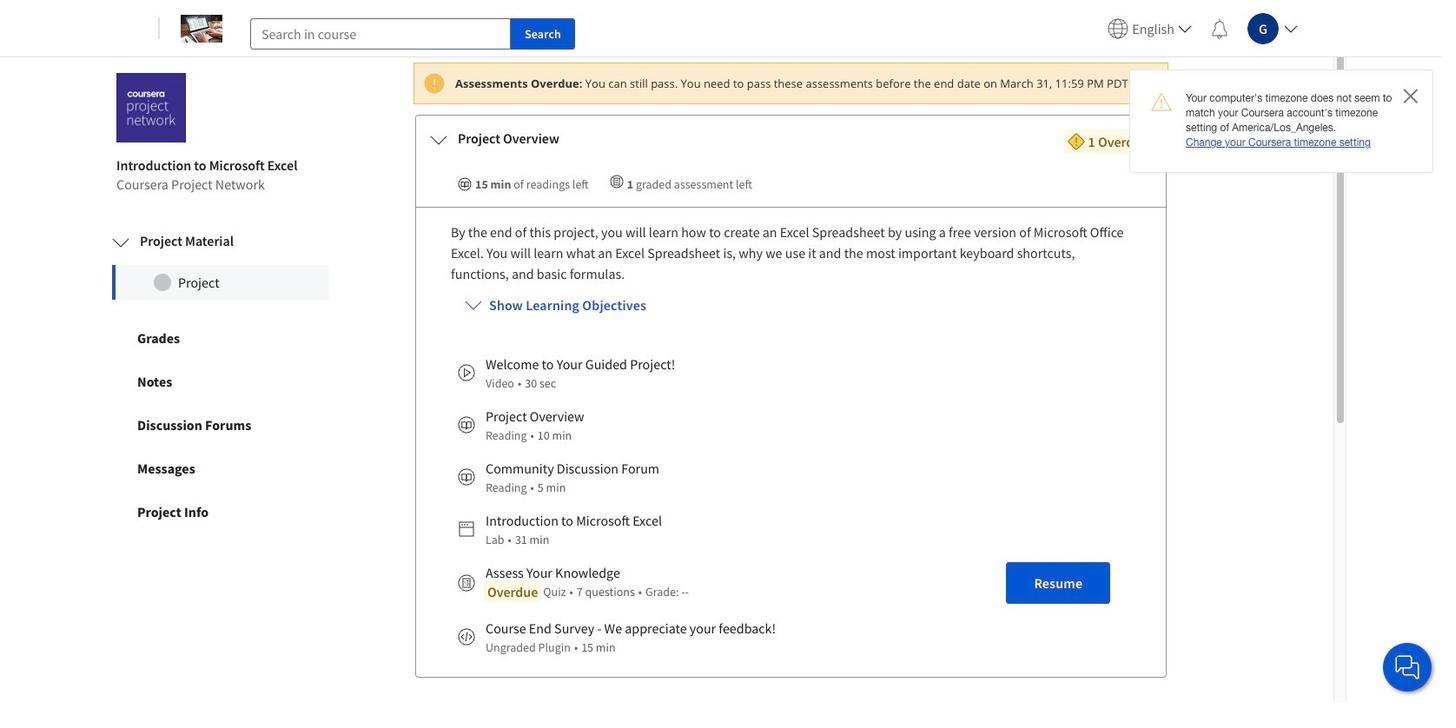 Task type: locate. For each thing, give the bounding box(es) containing it.
coursera project network image
[[116, 73, 186, 143]]



Task type: vqa. For each thing, say whether or not it's contained in the screenshot.
Coursera Project Network image
yes



Task type: describe. For each thing, give the bounding box(es) containing it.
help center image
[[1398, 657, 1419, 678]]

timezone mismatch warning modal dialog
[[1130, 70, 1434, 173]]

name home page | coursera image
[[181, 14, 223, 42]]

Search in course text field
[[250, 18, 511, 49]]



